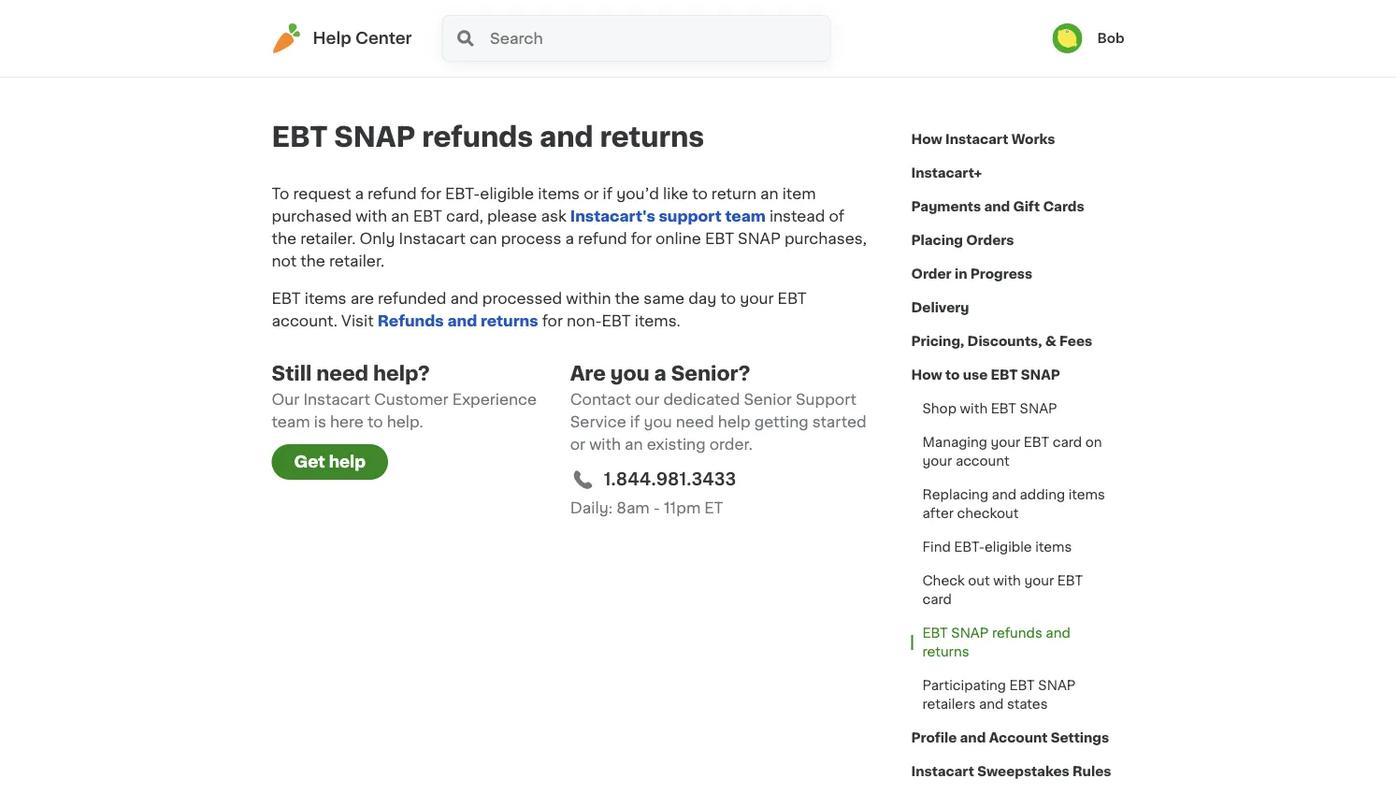 Task type: vqa. For each thing, say whether or not it's contained in the screenshot.
Order In Progress link
yes



Task type: describe. For each thing, give the bounding box(es) containing it.
for inside to request a refund for ebt-eligible items or if you'd like to return an item purchased with an ebt card, please ask
[[421, 186, 441, 201]]

day
[[689, 291, 717, 306]]

with inside the are you a senior? contact our dedicated senior support service if you need help getting started or with an existing order.
[[589, 437, 621, 452]]

out
[[968, 574, 990, 587]]

daily:
[[570, 500, 613, 515]]

still
[[272, 363, 312, 383]]

instacart inside still need help? our instacart customer experience team is here to help.
[[303, 392, 370, 407]]

returns inside the "ebt snap refunds and returns" link
[[923, 645, 970, 659]]

instacart's
[[570, 209, 655, 224]]

help.
[[387, 414, 424, 429]]

to inside still need help? our instacart customer experience team is here to help.
[[368, 414, 383, 429]]

placing
[[912, 234, 963, 247]]

help?
[[373, 363, 430, 383]]

gift
[[1014, 200, 1040, 213]]

item
[[783, 186, 816, 201]]

ebt inside instead of the retailer. only instacart can process a refund for online ebt snap purchases, not the retailer.
[[705, 231, 734, 246]]

ebt snap refunds and returns link
[[912, 616, 1125, 669]]

participating
[[923, 679, 1006, 692]]

ebt inside how to use ebt snap link
[[991, 369, 1018, 382]]

refunded
[[378, 291, 447, 306]]

help center link
[[272, 23, 412, 53]]

use
[[963, 369, 988, 382]]

snap inside "shop with ebt snap" link
[[1020, 402, 1058, 415]]

0 horizontal spatial the
[[272, 231, 297, 246]]

like
[[663, 186, 689, 201]]

customer
[[374, 392, 449, 407]]

a for you
[[654, 363, 667, 383]]

shop
[[923, 402, 957, 415]]

pricing, discounts, & fees
[[912, 335, 1093, 348]]

on
[[1086, 436, 1102, 449]]

is
[[314, 414, 326, 429]]

eligible inside to request a refund for ebt-eligible items or if you'd like to return an item purchased with an ebt card, please ask
[[480, 186, 534, 201]]

and inside participating ebt snap retailers and states
[[979, 698, 1004, 711]]

instacart sweepstakes rules link
[[912, 755, 1112, 789]]

process
[[501, 231, 562, 246]]

instacart's support team link
[[570, 209, 766, 224]]

and inside 'link'
[[960, 732, 986, 745]]

rules
[[1073, 765, 1112, 778]]

visit
[[342, 313, 374, 328]]

the inside 'ebt items are refunded and processed within the same day to your ebt account. visit'
[[615, 291, 640, 306]]

1 horizontal spatial ebt snap refunds and returns
[[923, 627, 1071, 659]]

your inside check out with your ebt card
[[1025, 574, 1054, 587]]

refunds and returns link
[[378, 313, 538, 328]]

and inside replacing and adding items after checkout
[[992, 488, 1017, 501]]

instead
[[770, 209, 826, 224]]

pricing, discounts, & fees link
[[912, 325, 1093, 358]]

to left use
[[946, 369, 960, 382]]

1.844.981.3433
[[604, 471, 736, 488]]

placing orders link
[[912, 224, 1014, 257]]

how to use ebt snap link
[[912, 358, 1061, 392]]

and down check out with your ebt card link
[[1046, 627, 1071, 640]]

senior
[[744, 392, 792, 407]]

if inside to request a refund for ebt-eligible items or if you'd like to return an item purchased with an ebt card, please ask
[[603, 186, 613, 201]]

ebt inside "shop with ebt snap" link
[[991, 402, 1017, 415]]

Search search field
[[488, 16, 830, 61]]

return
[[712, 186, 757, 201]]

to inside to request a refund for ebt-eligible items or if you'd like to return an item purchased with an ebt card, please ask
[[692, 186, 708, 201]]

user avatar image
[[1053, 23, 1083, 53]]

instacart+
[[912, 167, 982, 180]]

account
[[989, 732, 1048, 745]]

1.844.981.3433 link
[[604, 467, 736, 493]]

shop with ebt snap link
[[912, 392, 1069, 426]]

refunds and returns for non-ebt items.
[[378, 313, 681, 328]]

instacart down profile
[[912, 765, 975, 778]]

team inside still need help? our instacart customer experience team is here to help.
[[272, 414, 310, 429]]

refund inside instead of the retailer. only instacart can process a refund for online ebt snap purchases, not the retailer.
[[578, 231, 627, 246]]

shop with ebt snap
[[923, 402, 1058, 415]]

ebt inside to request a refund for ebt-eligible items or if you'd like to return an item purchased with an ebt card, please ask
[[413, 209, 442, 224]]

order in progress
[[912, 268, 1033, 281]]

profile and account settings
[[912, 732, 1110, 745]]

card inside managing your ebt card on your account
[[1053, 436, 1082, 449]]

or inside the are you a senior? contact our dedicated senior support service if you need help getting started or with an existing order.
[[570, 437, 586, 452]]

ebt- inside to request a refund for ebt-eligible items or if you'd like to return an item purchased with an ebt card, please ask
[[445, 186, 480, 201]]

instead of the retailer. only instacart can process a refund for online ebt snap purchases, not the retailer.
[[272, 209, 867, 268]]

service
[[570, 414, 627, 429]]

ebt down "within"
[[602, 313, 631, 328]]

checkout
[[957, 507, 1019, 520]]

replacing
[[923, 488, 989, 501]]

1 horizontal spatial eligible
[[985, 541, 1032, 554]]

retailers
[[923, 698, 976, 711]]

snap inside how to use ebt snap link
[[1021, 369, 1061, 382]]

bob
[[1098, 32, 1125, 45]]

check out with your ebt card link
[[912, 564, 1125, 616]]

snap inside participating ebt snap retailers and states
[[1039, 679, 1076, 692]]

profile and account settings link
[[912, 721, 1110, 755]]

instacart+ link
[[912, 156, 982, 190]]

find
[[923, 541, 951, 554]]

refund inside to request a refund for ebt-eligible items or if you'd like to return an item purchased with an ebt card, please ask
[[368, 186, 417, 201]]

0 vertical spatial you
[[611, 363, 650, 383]]

and left 'gift'
[[984, 200, 1010, 213]]

purchased
[[272, 209, 352, 224]]

orders
[[966, 234, 1014, 247]]

find ebt-eligible items link
[[912, 530, 1084, 564]]

-
[[654, 500, 660, 515]]

check out with your ebt card
[[923, 574, 1083, 606]]

placing orders
[[912, 234, 1014, 247]]

items.
[[635, 313, 681, 328]]

&
[[1046, 335, 1057, 348]]

with down use
[[960, 402, 988, 415]]

snap inside instead of the retailer. only instacart can process a refund for online ebt snap purchases, not the retailer.
[[738, 231, 781, 246]]

1 vertical spatial retailer.
[[329, 254, 385, 268]]

0 horizontal spatial returns
[[481, 313, 538, 328]]

dedicated
[[664, 392, 740, 407]]

adding
[[1020, 488, 1066, 501]]

0 vertical spatial team
[[725, 209, 766, 224]]

same
[[644, 291, 685, 306]]

our
[[635, 392, 660, 407]]

and up to request a refund for ebt-eligible items or if you'd like to return an item purchased with an ebt card, please ask
[[540, 124, 594, 151]]

please
[[487, 209, 537, 224]]

instacart's support team
[[570, 209, 766, 224]]



Task type: locate. For each thing, give the bounding box(es) containing it.
1 horizontal spatial the
[[301, 254, 325, 268]]

items down adding
[[1036, 541, 1072, 554]]

1 horizontal spatial if
[[630, 414, 640, 429]]

retailer. down purchased at the left of page
[[300, 231, 356, 246]]

how for how instacart works
[[912, 133, 943, 146]]

how down pricing,
[[912, 369, 943, 382]]

online
[[656, 231, 701, 246]]

1 vertical spatial ebt snap refunds and returns
[[923, 627, 1071, 659]]

1 vertical spatial team
[[272, 414, 310, 429]]

support
[[796, 392, 857, 407]]

1 vertical spatial eligible
[[985, 541, 1032, 554]]

the left same
[[615, 291, 640, 306]]

1 horizontal spatial returns
[[600, 124, 705, 151]]

1 vertical spatial for
[[631, 231, 652, 246]]

ebt inside managing your ebt card on your account
[[1024, 436, 1050, 449]]

your up account
[[991, 436, 1021, 449]]

1 horizontal spatial a
[[565, 231, 574, 246]]

payments
[[912, 200, 981, 213]]

ebt down how to use ebt snap
[[991, 402, 1017, 415]]

and down 'participating'
[[979, 698, 1004, 711]]

card,
[[446, 209, 484, 224]]

you down our on the left
[[644, 414, 672, 429]]

a
[[355, 186, 364, 201], [565, 231, 574, 246], [654, 363, 667, 383]]

within
[[566, 291, 611, 306]]

0 vertical spatial retailer.
[[300, 231, 356, 246]]

help
[[313, 30, 351, 46]]

find ebt-eligible items
[[923, 541, 1072, 554]]

your inside 'ebt items are refunded and processed within the same day to your ebt account. visit'
[[740, 291, 774, 306]]

instacart up here
[[303, 392, 370, 407]]

1 horizontal spatial refunds
[[992, 627, 1043, 640]]

check
[[923, 574, 965, 587]]

if down our on the left
[[630, 414, 640, 429]]

1 vertical spatial an
[[391, 209, 409, 224]]

0 vertical spatial ebt-
[[445, 186, 480, 201]]

contact
[[570, 392, 631, 407]]

snap up 'participating'
[[952, 627, 989, 640]]

1 horizontal spatial for
[[542, 313, 563, 328]]

a for request
[[355, 186, 364, 201]]

1 horizontal spatial help
[[718, 414, 751, 429]]

0 vertical spatial refunds
[[422, 124, 533, 151]]

1 vertical spatial or
[[570, 437, 586, 452]]

1 vertical spatial you
[[644, 414, 672, 429]]

or inside to request a refund for ebt-eligible items or if you'd like to return an item purchased with an ebt card, please ask
[[584, 186, 599, 201]]

1 vertical spatial if
[[630, 414, 640, 429]]

instacart up instacart+ 'link'
[[946, 133, 1009, 146]]

0 horizontal spatial card
[[923, 593, 952, 606]]

2 horizontal spatial a
[[654, 363, 667, 383]]

or down service
[[570, 437, 586, 452]]

to
[[272, 186, 289, 201]]

1 vertical spatial need
[[676, 414, 714, 429]]

for
[[421, 186, 441, 201], [631, 231, 652, 246], [542, 313, 563, 328]]

the up not
[[272, 231, 297, 246]]

need inside still need help? our instacart customer experience team is here to help.
[[316, 363, 369, 383]]

to inside 'ebt items are refunded and processed within the same day to your ebt account. visit'
[[721, 291, 736, 306]]

snap up request
[[334, 124, 416, 151]]

help inside the are you a senior? contact our dedicated senior support service if you need help getting started or with an existing order.
[[718, 414, 751, 429]]

0 horizontal spatial a
[[355, 186, 364, 201]]

team down the our at the left of page
[[272, 414, 310, 429]]

items up account.
[[305, 291, 347, 306]]

card inside check out with your ebt card
[[923, 593, 952, 606]]

2 horizontal spatial an
[[761, 186, 779, 201]]

0 vertical spatial need
[[316, 363, 369, 383]]

only
[[360, 231, 395, 246]]

bob link
[[1053, 23, 1125, 53]]

account.
[[272, 313, 338, 328]]

ebt right use
[[991, 369, 1018, 382]]

snap up the states
[[1039, 679, 1076, 692]]

instacart inside instead of the retailer. only instacart can process a refund for online ebt snap purchases, not the retailer.
[[399, 231, 466, 246]]

ebt down the support
[[705, 231, 734, 246]]

eligible
[[480, 186, 534, 201], [985, 541, 1032, 554]]

with right out
[[994, 574, 1021, 587]]

0 horizontal spatial eligible
[[480, 186, 534, 201]]

progress
[[971, 268, 1033, 281]]

to right like
[[692, 186, 708, 201]]

in
[[955, 268, 968, 281]]

of
[[829, 209, 845, 224]]

and right profile
[[960, 732, 986, 745]]

0 horizontal spatial for
[[421, 186, 441, 201]]

1 horizontal spatial team
[[725, 209, 766, 224]]

2 horizontal spatial returns
[[923, 645, 970, 659]]

a up our on the left
[[654, 363, 667, 383]]

an inside the are you a senior? contact our dedicated senior support service if you need help getting started or with an existing order.
[[625, 437, 643, 452]]

and right 'refunds'
[[448, 313, 477, 328]]

still need help? our instacart customer experience team is here to help.
[[272, 363, 537, 429]]

an left item
[[761, 186, 779, 201]]

or up "instacart's"
[[584, 186, 599, 201]]

an up only
[[391, 209, 409, 224]]

eligible up please
[[480, 186, 534, 201]]

get
[[294, 454, 325, 470]]

order.
[[710, 437, 753, 452]]

a right request
[[355, 186, 364, 201]]

1 vertical spatial how
[[912, 369, 943, 382]]

1 horizontal spatial card
[[1053, 436, 1082, 449]]

ebt inside ebt snap refunds and returns
[[923, 627, 948, 640]]

your down managing
[[923, 455, 953, 468]]

can
[[470, 231, 497, 246]]

0 vertical spatial returns
[[600, 124, 705, 151]]

ebt snap refunds and returns up participating ebt snap retailers and states
[[923, 627, 1071, 659]]

for inside instead of the retailer. only instacart can process a refund for online ebt snap purchases, not the retailer.
[[631, 231, 652, 246]]

help right get
[[329, 454, 366, 470]]

works
[[1012, 133, 1056, 146]]

0 vertical spatial ebt snap refunds and returns
[[272, 124, 705, 151]]

1 horizontal spatial need
[[676, 414, 714, 429]]

instacart image
[[272, 23, 302, 53]]

2 vertical spatial the
[[615, 291, 640, 306]]

daily: 8am - 11pm et
[[570, 500, 724, 515]]

snap down &
[[1021, 369, 1061, 382]]

if up "instacart's"
[[603, 186, 613, 201]]

0 vertical spatial eligible
[[480, 186, 534, 201]]

the
[[272, 231, 297, 246], [301, 254, 325, 268], [615, 291, 640, 306]]

you up our on the left
[[611, 363, 650, 383]]

an for senior?
[[625, 437, 643, 452]]

0 horizontal spatial need
[[316, 363, 369, 383]]

participating ebt snap retailers and states
[[923, 679, 1076, 711]]

card left the on
[[1053, 436, 1082, 449]]

ebt
[[272, 124, 328, 151], [413, 209, 442, 224], [705, 231, 734, 246], [272, 291, 301, 306], [778, 291, 807, 306], [602, 313, 631, 328], [991, 369, 1018, 382], [991, 402, 1017, 415], [1024, 436, 1050, 449], [1058, 574, 1083, 587], [923, 627, 948, 640], [1010, 679, 1035, 692]]

2 vertical spatial a
[[654, 363, 667, 383]]

ebt items are refunded and processed within the same day to your ebt account. visit
[[272, 291, 807, 328]]

started
[[813, 414, 867, 429]]

1 vertical spatial ebt-
[[954, 541, 985, 554]]

0 vertical spatial for
[[421, 186, 441, 201]]

get help
[[294, 454, 366, 470]]

participating ebt snap retailers and states link
[[912, 669, 1125, 721]]

are
[[570, 363, 606, 383]]

1 how from the top
[[912, 133, 943, 146]]

pricing,
[[912, 335, 965, 348]]

snap inside ebt snap refunds and returns
[[952, 627, 989, 640]]

instacart sweepstakes rules
[[912, 765, 1112, 778]]

items right adding
[[1069, 488, 1106, 501]]

ebt up the to
[[272, 124, 328, 151]]

0 vertical spatial an
[[761, 186, 779, 201]]

0 vertical spatial a
[[355, 186, 364, 201]]

ebt- right "find"
[[954, 541, 985, 554]]

how up instacart+
[[912, 133, 943, 146]]

with down service
[[589, 437, 621, 452]]

refund down "instacart's"
[[578, 231, 627, 246]]

2 how from the top
[[912, 369, 943, 382]]

request
[[293, 186, 351, 201]]

an for refund
[[391, 209, 409, 224]]

not
[[272, 254, 297, 268]]

and up refunds and returns link
[[450, 291, 479, 306]]

0 horizontal spatial ebt-
[[445, 186, 480, 201]]

team down return
[[725, 209, 766, 224]]

an down service
[[625, 437, 643, 452]]

are
[[350, 291, 374, 306]]

1 horizontal spatial an
[[625, 437, 643, 452]]

ebt- up card,
[[445, 186, 480, 201]]

2 vertical spatial for
[[542, 313, 563, 328]]

0 horizontal spatial an
[[391, 209, 409, 224]]

et
[[705, 500, 724, 515]]

refunds
[[378, 313, 444, 328]]

0 horizontal spatial if
[[603, 186, 613, 201]]

1 vertical spatial returns
[[481, 313, 538, 328]]

your down find ebt-eligible items
[[1025, 574, 1054, 587]]

items inside 'ebt items are refunded and processed within the same day to your ebt account. visit'
[[305, 291, 347, 306]]

how instacart works
[[912, 133, 1056, 146]]

need up here
[[316, 363, 369, 383]]

0 vertical spatial card
[[1053, 436, 1082, 449]]

help up order.
[[718, 414, 751, 429]]

retailer. down only
[[329, 254, 385, 268]]

an
[[761, 186, 779, 201], [391, 209, 409, 224], [625, 437, 643, 452]]

refunds
[[422, 124, 533, 151], [992, 627, 1043, 640]]

and
[[540, 124, 594, 151], [984, 200, 1010, 213], [450, 291, 479, 306], [448, 313, 477, 328], [992, 488, 1017, 501], [1046, 627, 1071, 640], [979, 698, 1004, 711], [960, 732, 986, 745]]

payments and gift cards link
[[912, 190, 1085, 224]]

account
[[956, 455, 1010, 468]]

ebt up the states
[[1010, 679, 1035, 692]]

getting
[[755, 414, 809, 429]]

center
[[355, 30, 412, 46]]

and inside 'ebt items are refunded and processed within the same day to your ebt account. visit'
[[450, 291, 479, 306]]

after
[[923, 507, 954, 520]]

1 horizontal spatial ebt-
[[954, 541, 985, 554]]

to right day
[[721, 291, 736, 306]]

1 vertical spatial refund
[[578, 231, 627, 246]]

with inside to request a refund for ebt-eligible items or if you'd like to return an item purchased with an ebt card, please ask
[[356, 209, 387, 224]]

the right not
[[301, 254, 325, 268]]

settings
[[1051, 732, 1110, 745]]

0 vertical spatial how
[[912, 133, 943, 146]]

1 vertical spatial refunds
[[992, 627, 1043, 640]]

to right here
[[368, 414, 383, 429]]

snap down instead
[[738, 231, 781, 246]]

if inside the are you a senior? contact our dedicated senior support service if you need help getting started or with an existing order.
[[630, 414, 640, 429]]

2 vertical spatial an
[[625, 437, 643, 452]]

1 vertical spatial the
[[301, 254, 325, 268]]

and up 'checkout'
[[992, 488, 1017, 501]]

ebt snap refunds and returns up card,
[[272, 124, 705, 151]]

returns up you'd
[[600, 124, 705, 151]]

states
[[1007, 698, 1048, 711]]

support
[[659, 209, 722, 224]]

ask
[[541, 209, 567, 224]]

order in progress link
[[912, 257, 1033, 291]]

managing
[[923, 436, 988, 449]]

0 horizontal spatial team
[[272, 414, 310, 429]]

refund up only
[[368, 186, 417, 201]]

help center
[[313, 30, 412, 46]]

a inside the are you a senior? contact our dedicated senior support service if you need help getting started or with an existing order.
[[654, 363, 667, 383]]

items inside replacing and adding items after checkout
[[1069, 488, 1106, 501]]

snap up the managing your ebt card on your account link
[[1020, 402, 1058, 415]]

existing
[[647, 437, 706, 452]]

ebt inside participating ebt snap retailers and states
[[1010, 679, 1035, 692]]

a inside to request a refund for ebt-eligible items or if you'd like to return an item purchased with an ebt card, please ask
[[355, 186, 364, 201]]

delivery link
[[912, 291, 970, 325]]

here
[[330, 414, 364, 429]]

0 horizontal spatial help
[[329, 454, 366, 470]]

you
[[611, 363, 650, 383], [644, 414, 672, 429]]

ebt down purchases,
[[778, 291, 807, 306]]

ebt up account.
[[272, 291, 301, 306]]

1 horizontal spatial refund
[[578, 231, 627, 246]]

1 vertical spatial a
[[565, 231, 574, 246]]

refund
[[368, 186, 417, 201], [578, 231, 627, 246]]

purchases,
[[785, 231, 867, 246]]

non-
[[567, 313, 602, 328]]

refunds up card,
[[422, 124, 533, 151]]

0 horizontal spatial ebt snap refunds and returns
[[272, 124, 705, 151]]

senior?
[[671, 363, 751, 383]]

you'd
[[617, 186, 660, 201]]

need down dedicated
[[676, 414, 714, 429]]

eligible down 'checkout'
[[985, 541, 1032, 554]]

0 horizontal spatial refunds
[[422, 124, 533, 151]]

need inside the are you a senior? contact our dedicated senior support service if you need help getting started or with an existing order.
[[676, 414, 714, 429]]

2 horizontal spatial the
[[615, 291, 640, 306]]

your right day
[[740, 291, 774, 306]]

returns up 'participating'
[[923, 645, 970, 659]]

2 vertical spatial returns
[[923, 645, 970, 659]]

delivery
[[912, 301, 970, 314]]

0 vertical spatial the
[[272, 231, 297, 246]]

1 vertical spatial card
[[923, 593, 952, 606]]

refunds down check out with your ebt card link
[[992, 627, 1043, 640]]

items inside to request a refund for ebt-eligible items or if you'd like to return an item purchased with an ebt card, please ask
[[538, 186, 580, 201]]

how for how to use ebt snap
[[912, 369, 943, 382]]

0 vertical spatial if
[[603, 186, 613, 201]]

card down check
[[923, 593, 952, 606]]

ebt down check
[[923, 627, 948, 640]]

replacing and adding items after checkout link
[[912, 478, 1125, 530]]

with
[[356, 209, 387, 224], [960, 402, 988, 415], [589, 437, 621, 452], [994, 574, 1021, 587]]

0 vertical spatial or
[[584, 186, 599, 201]]

replacing and adding items after checkout
[[923, 488, 1106, 520]]

0 horizontal spatial refund
[[368, 186, 417, 201]]

returns down processed
[[481, 313, 538, 328]]

help inside get help button
[[329, 454, 366, 470]]

instacart down card,
[[399, 231, 466, 246]]

profile
[[912, 732, 957, 745]]

to request a refund for ebt-eligible items or if you'd like to return an item purchased with an ebt card, please ask
[[272, 186, 816, 224]]

ebt down find ebt-eligible items
[[1058, 574, 1083, 587]]

with up only
[[356, 209, 387, 224]]

ebt inside check out with your ebt card
[[1058, 574, 1083, 587]]

order
[[912, 268, 952, 281]]

are you a senior? contact our dedicated senior support service if you need help getting started or with an existing order.
[[570, 363, 867, 452]]

ebt left card,
[[413, 209, 442, 224]]

a inside instead of the retailer. only instacart can process a refund for online ebt snap purchases, not the retailer.
[[565, 231, 574, 246]]

0 vertical spatial refund
[[368, 186, 417, 201]]

sweepstakes
[[978, 765, 1070, 778]]

items up ask
[[538, 186, 580, 201]]

2 horizontal spatial for
[[631, 231, 652, 246]]

with inside check out with your ebt card
[[994, 574, 1021, 587]]

payments and gift cards
[[912, 200, 1085, 213]]

0 vertical spatial help
[[718, 414, 751, 429]]

ebt up adding
[[1024, 436, 1050, 449]]

a down ask
[[565, 231, 574, 246]]

snap
[[334, 124, 416, 151], [738, 231, 781, 246], [1021, 369, 1061, 382], [1020, 402, 1058, 415], [952, 627, 989, 640], [1039, 679, 1076, 692]]

1 vertical spatial help
[[329, 454, 366, 470]]



